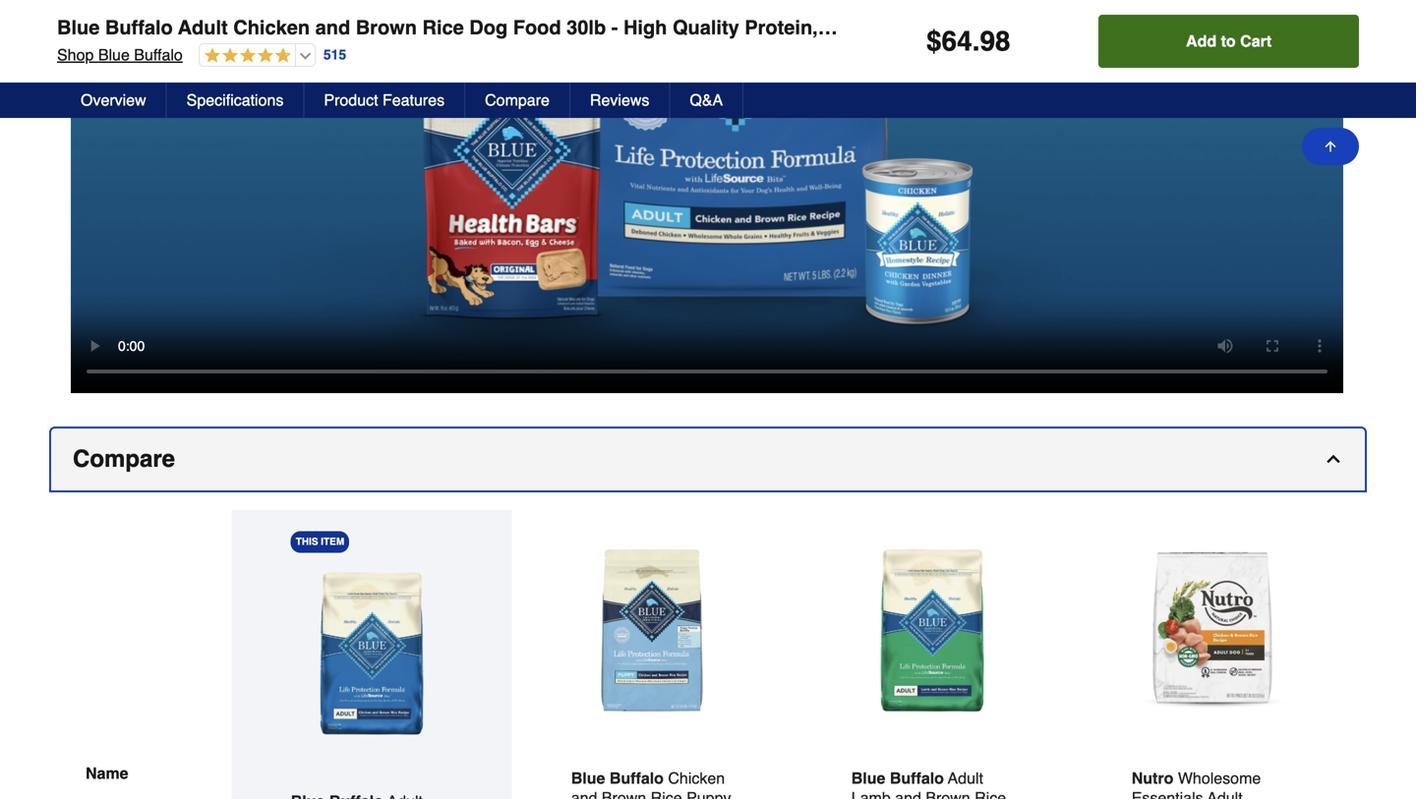 Task type: describe. For each thing, give the bounding box(es) containing it.
acids
[[1189, 16, 1242, 39]]

q&a button
[[670, 83, 744, 118]]

product features
[[324, 91, 445, 109]]

dog
[[469, 16, 508, 39]]

reviews
[[590, 91, 649, 109]]

2 & from the left
[[1403, 16, 1416, 39]]

98
[[980, 26, 1011, 57]]

515
[[323, 47, 346, 63]]

cart
[[1240, 32, 1272, 50]]

0 horizontal spatial brown
[[356, 16, 417, 39]]

protein,
[[745, 16, 818, 39]]

essentials
[[1132, 789, 1203, 800]]

wholesome inside wholesome essentials adul
[[1178, 769, 1261, 788]]

product
[[324, 91, 378, 109]]

0 vertical spatial chicken
[[233, 16, 310, 39]]

$ 64 . 98
[[926, 26, 1011, 57]]

30lb
[[567, 16, 606, 39]]

reviews button
[[570, 83, 670, 118]]

nutro
[[1132, 769, 1174, 788]]

1 vertical spatial compare button
[[51, 429, 1365, 491]]

adult lamb and brown ric
[[851, 769, 1006, 800]]

add
[[1186, 32, 1217, 50]]

high
[[623, 16, 667, 39]]

specifications button
[[167, 83, 304, 118]]

arrow up image
[[1323, 139, 1339, 154]]

blue buffalo  adult lamb and brown rice dog food - 30lb bag - high quality protein for healthy muscles - wholesome grains, veggies, and fruit image
[[851, 550, 1014, 712]]

blue buffalo for and
[[851, 769, 944, 788]]

$
[[926, 26, 942, 57]]

nutro  wholesome essentials adult chicken brown rice and sweet potato 30 lb - dry dog food with omega 3 & 6 fatty acids for healthy skin & coat image
[[1132, 550, 1294, 712]]

omega
[[1013, 16, 1079, 39]]

and inside adult lamb and brown ric
[[895, 789, 921, 800]]

specifications
[[187, 91, 284, 109]]

add to cart button
[[1099, 15, 1359, 68]]

4.7 stars image
[[199, 47, 291, 65]]

food
[[513, 16, 561, 39]]

1 & from the left
[[1101, 16, 1115, 39]]

for
[[1248, 16, 1274, 39]]

blue buffalo  adult chicken and brown rice dog food 30lb - high quality protein, wholesome grains, omega 3 & 6 fatty acids for healthy skin & coat image
[[291, 573, 453, 735]]

brown inside adult lamb and brown ric
[[926, 789, 970, 800]]

3
[[1085, 16, 1096, 39]]

blue buffalo  chicken and brown rice puppy 30lb | real meat first | high quality protein | dha and ara | pet food for puppy dogs image
[[571, 550, 733, 712]]

6
[[1121, 16, 1132, 39]]



Task type: locate. For each thing, give the bounding box(es) containing it.
wholesome up essentials
[[1178, 769, 1261, 788]]

compare button
[[465, 83, 570, 118], [51, 429, 1365, 491]]

adult inside adult lamb and brown ric
[[948, 769, 983, 788]]

0 vertical spatial rice
[[422, 16, 464, 39]]

chevron up image
[[1324, 449, 1343, 469]]

1 vertical spatial chicken
[[668, 769, 725, 788]]

lamb
[[851, 789, 891, 800]]

2 horizontal spatial and
[[895, 789, 921, 800]]

1 vertical spatial wholesome
[[1178, 769, 1261, 788]]

features
[[383, 91, 445, 109]]

blue buffalo for brown
[[571, 769, 664, 788]]

1 horizontal spatial rice
[[651, 789, 682, 800]]

1 horizontal spatial adult
[[948, 769, 983, 788]]

compare
[[485, 91, 550, 109], [73, 445, 175, 472]]

buffalo
[[105, 16, 173, 39], [134, 46, 183, 64], [610, 769, 664, 788], [890, 769, 944, 788]]

name
[[86, 765, 128, 783]]

overview
[[81, 91, 146, 109]]

1 horizontal spatial &
[[1403, 16, 1416, 39]]

.
[[972, 26, 980, 57]]

1 vertical spatial rice
[[651, 789, 682, 800]]

chicken inside chicken and brown rice pupp
[[668, 769, 725, 788]]

1 vertical spatial adult
[[948, 769, 983, 788]]

brown
[[356, 16, 417, 39], [602, 789, 646, 800], [926, 789, 970, 800]]

healthy
[[1280, 16, 1351, 39]]

0 vertical spatial adult
[[178, 16, 228, 39]]

0 vertical spatial compare button
[[465, 83, 570, 118]]

compare for the bottommost compare button
[[73, 445, 175, 472]]

0 horizontal spatial &
[[1101, 16, 1115, 39]]

brown inside chicken and brown rice pupp
[[602, 789, 646, 800]]

blue buffalo
[[571, 769, 664, 788], [851, 769, 944, 788]]

rice inside chicken and brown rice pupp
[[651, 789, 682, 800]]

0 vertical spatial compare
[[485, 91, 550, 109]]

and inside chicken and brown rice pupp
[[571, 789, 597, 800]]

this
[[296, 536, 318, 548]]

wholesome left 64
[[823, 16, 934, 39]]

q&a
[[690, 91, 723, 109]]

&
[[1101, 16, 1115, 39], [1403, 16, 1416, 39]]

to
[[1221, 32, 1236, 50]]

2 horizontal spatial brown
[[926, 789, 970, 800]]

0 horizontal spatial chicken
[[233, 16, 310, 39]]

item
[[321, 536, 344, 548]]

shop
[[57, 46, 94, 64]]

& right the 3
[[1101, 16, 1115, 39]]

chicken
[[233, 16, 310, 39], [668, 769, 725, 788]]

0 horizontal spatial and
[[315, 16, 350, 39]]

1 blue buffalo from the left
[[571, 769, 664, 788]]

1 horizontal spatial compare
[[485, 91, 550, 109]]

1 horizontal spatial blue buffalo
[[851, 769, 944, 788]]

& right skin
[[1403, 16, 1416, 39]]

1 horizontal spatial wholesome
[[1178, 769, 1261, 788]]

overview button
[[61, 83, 167, 118]]

this item
[[296, 536, 344, 548]]

product features button
[[304, 83, 465, 118]]

blue
[[57, 16, 100, 39], [98, 46, 130, 64], [571, 769, 605, 788], [851, 769, 886, 788]]

wholesome
[[823, 16, 934, 39], [1178, 769, 1261, 788]]

and
[[315, 16, 350, 39], [571, 789, 597, 800], [895, 789, 921, 800]]

0 horizontal spatial adult
[[178, 16, 228, 39]]

shop blue buffalo
[[57, 46, 183, 64]]

0 horizontal spatial blue buffalo
[[571, 769, 664, 788]]

chicken and brown rice pupp
[[571, 769, 731, 800]]

grains,
[[939, 16, 1007, 39]]

rice
[[422, 16, 464, 39], [651, 789, 682, 800]]

skin
[[1356, 16, 1398, 39]]

adult
[[178, 16, 228, 39], [948, 769, 983, 788]]

-
[[611, 16, 618, 39]]

64
[[942, 26, 972, 57]]

0 horizontal spatial compare
[[73, 445, 175, 472]]

wholesome essentials adul
[[1132, 769, 1288, 800]]

compare for the top compare button
[[485, 91, 550, 109]]

1 horizontal spatial chicken
[[668, 769, 725, 788]]

1 vertical spatial compare
[[73, 445, 175, 472]]

blue buffalo  adult chicken and brown rice dog food 30lb - high quality protein, wholesome grains, omega 3 & 6 fatty acids for healthy skin &
[[57, 16, 1416, 39]]

0 horizontal spatial rice
[[422, 16, 464, 39]]

2 blue buffalo from the left
[[851, 769, 944, 788]]

fatty
[[1137, 16, 1184, 39]]

1 horizontal spatial brown
[[602, 789, 646, 800]]

1 horizontal spatial and
[[571, 789, 597, 800]]

0 horizontal spatial wholesome
[[823, 16, 934, 39]]

quality
[[673, 16, 739, 39]]

add to cart
[[1186, 32, 1272, 50]]

0 vertical spatial wholesome
[[823, 16, 934, 39]]



Task type: vqa. For each thing, say whether or not it's contained in the screenshot.
( 69 )
no



